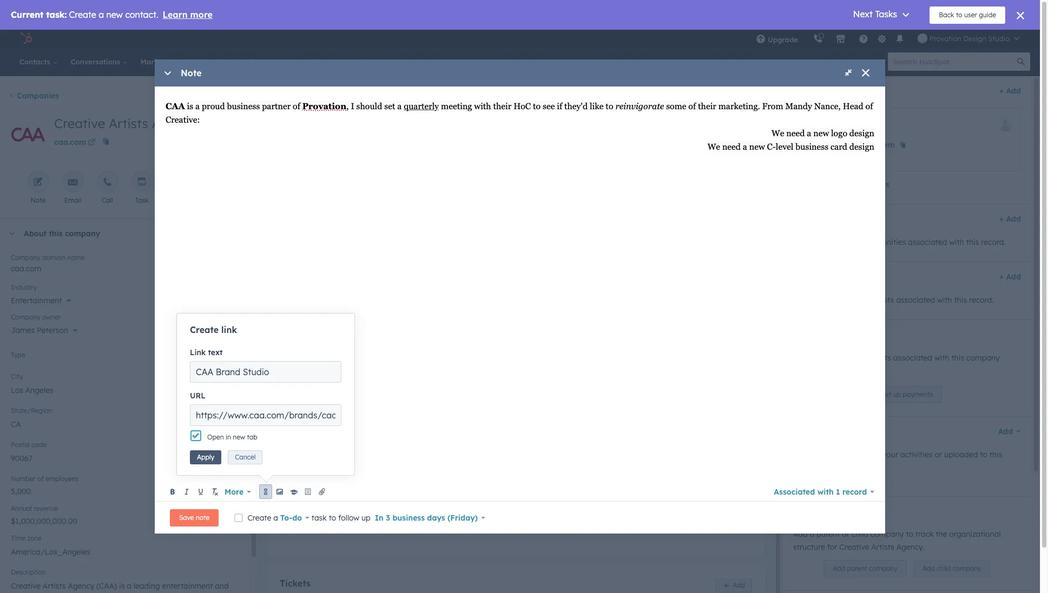 Task type: vqa. For each thing, say whether or not it's contained in the screenshot.
Entertainment
yes



Task type: locate. For each thing, give the bounding box(es) containing it.
provation
[[930, 34, 962, 43], [302, 101, 347, 111]]

Link text text field
[[190, 362, 342, 383]]

1 track from the top
[[794, 238, 813, 247]]

navigation
[[267, 85, 397, 112]]

martinsheen@gmail.com link
[[801, 139, 895, 152]]

business up +1
[[796, 142, 829, 152]]

1 vertical spatial up
[[362, 514, 371, 523]]

0 horizontal spatial owner
[[42, 313, 61, 322]]

more
[[225, 488, 244, 497]]

activities
[[349, 94, 381, 103]]

0 horizontal spatial their
[[493, 101, 512, 111]]

owner for company owner
[[42, 313, 61, 322]]

level
[[776, 142, 794, 152]]

1 vertical spatial record.
[[970, 296, 994, 305]]

0 vertical spatial payments
[[856, 353, 892, 363]]

1 vertical spatial creative
[[840, 543, 870, 553]]

associated inside collect and track payments associated with this company using hubspot payments.
[[894, 353, 933, 363]]

parent up "for"
[[817, 530, 840, 540]]

1 vertical spatial track
[[794, 296, 813, 305]]

up inside set up payments link
[[893, 391, 901, 399]]

1 horizontal spatial business
[[393, 514, 425, 523]]

artists
[[109, 115, 148, 132], [872, 543, 895, 553]]

associated right requests on the right of the page
[[897, 296, 935, 305]]

customer
[[828, 296, 862, 305]]

caa.com
[[54, 137, 86, 147], [11, 264, 41, 274]]

1 column header from the left
[[432, 415, 568, 438]]

0 horizontal spatial caa.com
[[11, 264, 41, 274]]

from
[[763, 101, 784, 111]]

create link
[[190, 325, 237, 336]]

number
[[11, 475, 36, 483]]

0 horizontal spatial track
[[836, 353, 854, 363]]

artists left agency.
[[872, 543, 895, 553]]

1 horizontal spatial their
[[698, 101, 717, 111]]

in 3 business days (friday) button
[[375, 512, 485, 525]]

structure
[[794, 543, 825, 553]]

associated for opportunities
[[909, 238, 947, 247]]

1 vertical spatial child
[[937, 565, 951, 573]]

2 vertical spatial business
[[393, 514, 425, 523]]

business inside popup button
[[393, 514, 425, 523]]

design up martinsheen@gmail.com 'link'
[[850, 128, 875, 138]]

1 vertical spatial track
[[916, 530, 934, 540]]

to right like
[[606, 101, 614, 111]]

martinsheen@gmail.com
[[801, 140, 895, 150]]

hubspot
[[815, 366, 846, 376]]

0 vertical spatial +
[[1000, 86, 1004, 96]]

0 vertical spatial + add button
[[1000, 84, 1022, 97]]

we
[[772, 128, 785, 138], [708, 142, 721, 152]]

0 vertical spatial parent
[[817, 530, 840, 540]]

help button
[[855, 30, 873, 47]]

child up add parent company
[[852, 530, 869, 540]]

add inside button
[[923, 565, 935, 573]]

1 horizontal spatial new
[[750, 142, 765, 152]]

this inside dropdown button
[[49, 229, 63, 239]]

creative artists agency
[[54, 115, 197, 132]]

0 horizontal spatial revenue
[[34, 505, 58, 513]]

reinvigorate
[[616, 101, 664, 111]]

note right minimize dialog icon
[[181, 68, 202, 78]]

creative inside add a parent or child company to track the organizational structure for creative artists agency.
[[840, 543, 870, 553]]

1 horizontal spatial track
[[916, 530, 934, 540]]

their left the "hoc"
[[493, 101, 512, 111]]

1 horizontal spatial provation
[[930, 34, 962, 43]]

0 horizontal spatial contacts
[[280, 353, 318, 364]]

+ for track the customer requests associated with this record.
[[1000, 272, 1004, 282]]

james
[[11, 326, 35, 336]]

2 add button from the top
[[716, 579, 752, 593]]

create inside create date popup button
[[344, 375, 366, 383]]

1 vertical spatial + add
[[1000, 214, 1022, 224]]

State/Region text field
[[11, 414, 239, 435]]

contacts inside dropdown button
[[807, 86, 840, 96]]

3 + add from the top
[[1000, 272, 1022, 282]]

1 vertical spatial + add button
[[1000, 213, 1022, 226]]

creative right "for"
[[840, 543, 870, 553]]

payments inside collect and track payments associated with this company using hubspot payments.
[[856, 353, 892, 363]]

a right is
[[195, 101, 200, 111]]

1 vertical spatial need
[[723, 142, 741, 152]]

revenue right the annual
[[34, 505, 58, 513]]

caa.com inside the company domain name caa.com
[[11, 264, 41, 274]]

1 vertical spatial company
[[11, 313, 40, 322]]

email image
[[68, 178, 78, 188]]

james peterson button
[[11, 320, 239, 338]]

business right the proud
[[227, 101, 260, 111]]

parent down add a parent or child company to track the organizational structure for creative artists agency. on the bottom right of page
[[847, 565, 868, 573]]

company inside add a parent or child company to track the organizational structure for creative artists agency.
[[871, 530, 904, 540]]

1 vertical spatial caa.com
[[11, 264, 41, 274]]

need up the "level"
[[787, 128, 805, 138]]

or inside add a parent or child company to track the organizational structure for creative artists agency.
[[843, 530, 850, 540]]

0 horizontal spatial new
[[233, 434, 245, 442]]

task image
[[137, 178, 147, 188]]

call image
[[103, 178, 112, 188]]

1 vertical spatial design
[[850, 142, 875, 152]]

0 vertical spatial provation
[[930, 34, 962, 43]]

owner right contact
[[311, 375, 331, 383]]

1 horizontal spatial note
[[181, 68, 202, 78]]

company owner
[[11, 313, 61, 322]]

deals
[[280, 495, 304, 506]]

0 horizontal spatial creative
[[54, 115, 105, 132]]

company
[[11, 254, 40, 262], [11, 313, 40, 322]]

0 vertical spatial design
[[850, 128, 875, 138]]

2 vertical spatial new
[[233, 434, 245, 442]]

1 vertical spatial add button
[[716, 579, 752, 593]]

new left c-
[[750, 142, 765, 152]]

menu
[[749, 30, 1027, 47]]

caret image
[[9, 233, 15, 235]]

0 horizontal spatial child
[[852, 530, 869, 540]]

company inside the company domain name caa.com
[[11, 254, 40, 262]]

caa.com up industry
[[11, 264, 41, 274]]

attached
[[839, 450, 871, 460]]

associated right opportunities
[[909, 238, 947, 247]]

+ for track the revenue opportunities associated with this record.
[[1000, 214, 1004, 224]]

to up agency.
[[906, 530, 914, 540]]

email
[[64, 197, 81, 205]]

child down organizational at the right bottom
[[937, 565, 951, 573]]

2 their from the left
[[698, 101, 717, 111]]

overview
[[283, 94, 318, 103]]

add parent company button
[[824, 561, 907, 578]]

associated
[[814, 180, 855, 189], [909, 238, 947, 247], [897, 296, 935, 305], [894, 353, 933, 363], [458, 524, 496, 534]]

card
[[831, 142, 848, 152]]

Time zone text field
[[11, 541, 239, 563]]

1 vertical spatial parent
[[847, 565, 868, 573]]

1 vertical spatial contacts
[[280, 353, 318, 364]]

3
[[386, 514, 390, 523]]

to-do
[[280, 514, 302, 523]]

create for create a
[[248, 514, 271, 523]]

1 horizontal spatial need
[[787, 128, 805, 138]]

add button for deals
[[716, 495, 752, 509]]

1 horizontal spatial creative
[[840, 543, 870, 553]]

1 horizontal spatial parent
[[847, 565, 868, 573]]

1 vertical spatial or
[[843, 530, 850, 540]]

2 vertical spatial record.
[[794, 463, 818, 473]]

owner up peterson
[[42, 313, 61, 322]]

1 vertical spatial artists
[[872, 543, 895, 553]]

2 track from the top
[[794, 296, 813, 305]]

create left to- on the bottom left of the page
[[248, 514, 271, 523]]

1 vertical spatial we
[[708, 142, 721, 152]]

2 + add from the top
[[1000, 214, 1022, 224]]

marketplaces button
[[830, 30, 853, 47]]

1 horizontal spatial create
[[248, 514, 271, 523]]

their inside some of their marketing. from mandy nance, head of creative:
[[698, 101, 717, 111]]

2 + from the top
[[1000, 214, 1004, 224]]

+ add
[[1000, 86, 1022, 96], [1000, 214, 1022, 224], [1000, 272, 1022, 282]]

text
[[208, 348, 223, 358]]

meeting
[[441, 101, 472, 111]]

City text field
[[11, 379, 239, 401]]

3 + add button from the top
[[1000, 271, 1022, 284]]

new right in
[[233, 434, 245, 442]]

payments up payments.
[[856, 353, 892, 363]]

0 vertical spatial record.
[[982, 238, 1006, 247]]

calling icon image
[[814, 34, 823, 44]]

of right some
[[689, 101, 696, 111]]

design
[[964, 34, 987, 43]]

design
[[850, 128, 875, 138], [850, 142, 875, 152]]

owner inside contact owner popup button
[[311, 375, 331, 383]]

the for revenue
[[815, 238, 826, 247]]

column header
[[432, 415, 568, 438], [567, 415, 752, 438]]

with inside collect and track payments associated with this company using hubspot payments.
[[935, 353, 950, 363]]

track
[[794, 238, 813, 247], [794, 296, 813, 305]]

1 vertical spatial provation
[[302, 101, 347, 111]]

set up payments link
[[872, 387, 943, 404]]

payments
[[856, 353, 892, 363], [903, 391, 934, 399]]

associated for requests
[[897, 296, 935, 305]]

0 horizontal spatial create
[[190, 325, 219, 336]]

2 horizontal spatial business
[[796, 142, 829, 152]]

provation left i
[[302, 101, 347, 111]]

up left in
[[362, 514, 371, 523]]

note
[[181, 68, 202, 78], [31, 197, 46, 205]]

track for track the revenue opportunities associated with this record.
[[794, 238, 813, 247]]

artists left the agency
[[109, 115, 148, 132]]

of right number at the left bottom of page
[[38, 475, 44, 483]]

+ add for track the revenue opportunities associated with this record.
[[1000, 214, 1022, 224]]

should
[[357, 101, 382, 111]]

or up add parent company
[[843, 530, 850, 540]]

1 horizontal spatial artists
[[872, 543, 895, 553]]

note down note "image" at the left
[[31, 197, 46, 205]]

entertainment button
[[11, 290, 239, 308]]

design up 1235
[[850, 142, 875, 152]]

description
[[11, 569, 46, 577]]

caa.com left link opens in a new window icon
[[54, 137, 86, 147]]

1 horizontal spatial caa.com
[[54, 137, 86, 147]]

1 vertical spatial +
[[1000, 214, 1004, 224]]

2 company from the top
[[11, 313, 40, 322]]

record.
[[982, 238, 1006, 247], [970, 296, 994, 305], [794, 463, 818, 473]]

james peterson image
[[918, 34, 928, 43]]

provation right james peterson image
[[930, 34, 962, 43]]

save note
[[179, 514, 210, 522]]

more button
[[222, 485, 253, 500]]

if
[[557, 101, 563, 111]]

associated up set up payments
[[894, 353, 933, 363]]

employees
[[46, 475, 78, 483]]

0 vertical spatial caa.com
[[54, 137, 86, 147]]

contacts up nance,
[[807, 86, 840, 96]]

0 vertical spatial creative
[[54, 115, 105, 132]]

0 horizontal spatial up
[[362, 514, 371, 523]]

business right 3
[[393, 514, 425, 523]]

add child company
[[923, 565, 982, 573]]

2 vertical spatial +
[[1000, 272, 1004, 282]]

track right and
[[836, 353, 854, 363]]

close dialog image
[[862, 69, 870, 78]]

add
[[1007, 86, 1022, 96], [1007, 214, 1022, 224], [1007, 272, 1022, 282], [999, 427, 1014, 437], [733, 498, 745, 506], [794, 530, 808, 540], [833, 565, 846, 573], [923, 565, 935, 573], [733, 582, 745, 590]]

+ add button for track the customer requests associated with this record.
[[1000, 271, 1022, 284]]

record. for track the revenue opportunities associated with this record.
[[982, 238, 1006, 247]]

number of employees
[[11, 475, 78, 483]]

company inside add child company button
[[953, 565, 982, 573]]

create up "link text"
[[190, 325, 219, 336]]

1 company from the top
[[11, 254, 40, 262]]

3 + from the top
[[1000, 272, 1004, 282]]

associated down (friday)
[[458, 524, 496, 534]]

this inside see the files attached to your activities or uploaded to this record.
[[990, 450, 1003, 460]]

business inside we need a new logo design we need a new c-level business card design
[[796, 142, 829, 152]]

revenue left opportunities
[[828, 238, 856, 247]]

0 vertical spatial new
[[814, 128, 829, 138]]

0 vertical spatial revenue
[[828, 238, 856, 247]]

child
[[852, 530, 869, 540], [937, 565, 951, 573]]

1 add button from the top
[[716, 495, 752, 509]]

0 horizontal spatial payments
[[856, 353, 892, 363]]

0 vertical spatial or
[[935, 450, 943, 460]]

is
[[187, 101, 193, 111]]

1 vertical spatial payments
[[903, 391, 934, 399]]

555-
[[832, 154, 849, 164]]

and
[[820, 353, 834, 363]]

1 horizontal spatial or
[[935, 450, 943, 460]]

track inside collect and track payments associated with this company using hubspot payments.
[[836, 353, 854, 363]]

0 horizontal spatial parent
[[817, 530, 840, 540]]

we down marketing.
[[708, 142, 721, 152]]

minimize dialog image
[[163, 69, 172, 78]]

with for collect and track payments associated with this company using hubspot payments.
[[935, 353, 950, 363]]

0 vertical spatial track
[[794, 238, 813, 247]]

company down about at the top of the page
[[11, 254, 40, 262]]

for
[[828, 543, 838, 553]]

type
[[551, 524, 567, 534]]

add button for tickets
[[716, 579, 752, 593]]

,
[[347, 101, 349, 111]]

0 vertical spatial contacts
[[807, 86, 840, 96]]

see the files attached to your activities or uploaded to this record.
[[794, 450, 1003, 473]]

1 vertical spatial business
[[796, 142, 829, 152]]

1 vertical spatial create
[[344, 375, 366, 383]]

create a
[[248, 514, 280, 523]]

0 horizontal spatial provation
[[302, 101, 347, 111]]

1 vertical spatial owner
[[311, 375, 331, 383]]

0 vertical spatial business
[[227, 101, 260, 111]]

1 horizontal spatial owner
[[311, 375, 331, 383]]

2 vertical spatial + add button
[[1000, 271, 1022, 284]]

company inside about this company dropdown button
[[65, 229, 100, 239]]

quarterly
[[404, 101, 439, 111]]

add inside popup button
[[999, 427, 1014, 437]]

0 vertical spatial add button
[[716, 495, 752, 509]]

creative up the caa.com link
[[54, 115, 105, 132]]

payments right set
[[903, 391, 934, 399]]

postal code
[[11, 441, 47, 449]]

to left your
[[873, 450, 881, 460]]

1 horizontal spatial revenue
[[828, 238, 856, 247]]

caa.com link
[[54, 134, 97, 150]]

add inside 'button'
[[833, 565, 846, 573]]

open
[[207, 434, 224, 442]]

need left c-
[[723, 142, 741, 152]]

help image
[[859, 35, 869, 44]]

state/region
[[11, 407, 52, 415]]

provation design studio
[[930, 34, 1010, 43]]

company up the james
[[11, 313, 40, 322]]

type
[[11, 351, 25, 359]]

or right the activities
[[935, 450, 943, 460]]

0 vertical spatial track
[[836, 353, 854, 363]]

+ add for track the customer requests associated with this record.
[[1000, 272, 1022, 282]]

0 vertical spatial company
[[11, 254, 40, 262]]

0 horizontal spatial or
[[843, 530, 850, 540]]

company inside add parent company 'button'
[[869, 565, 898, 573]]

2 vertical spatial create
[[248, 514, 271, 523]]

0 horizontal spatial need
[[723, 142, 741, 152]]

the
[[815, 238, 826, 247], [815, 296, 826, 305], [809, 450, 820, 460], [936, 530, 948, 540]]

with inside popup button
[[818, 488, 834, 497]]

1 vertical spatial note
[[31, 197, 46, 205]]

new left logo
[[814, 128, 829, 138]]

contact owner button
[[280, 372, 336, 386]]

set
[[882, 391, 892, 399]]

contacts up contact
[[280, 353, 318, 364]]

see
[[543, 101, 555, 111]]

2 vertical spatial + add
[[1000, 272, 1022, 282]]

1 vertical spatial new
[[750, 142, 765, 152]]

0 vertical spatial artists
[[109, 115, 148, 132]]

a left c-
[[743, 142, 748, 152]]

or
[[935, 450, 943, 460], [843, 530, 850, 540]]

a up the "structure"
[[810, 530, 815, 540]]

2 + add button from the top
[[1000, 213, 1022, 226]]

owner for contact owner
[[311, 375, 331, 383]]

the inside see the files attached to your activities or uploaded to this record.
[[809, 450, 820, 460]]

menu item
[[806, 30, 808, 47]]

we up c-
[[772, 128, 785, 138]]

+
[[1000, 86, 1004, 96], [1000, 214, 1004, 224], [1000, 272, 1004, 282]]

0 vertical spatial owner
[[42, 313, 61, 322]]

create left the date
[[344, 375, 366, 383]]

create for create link
[[190, 325, 219, 336]]

1 horizontal spatial child
[[937, 565, 951, 573]]

their right some
[[698, 101, 717, 111]]

0 vertical spatial create
[[190, 325, 219, 336]]

0 horizontal spatial note
[[31, 197, 46, 205]]

1 horizontal spatial up
[[893, 391, 901, 399]]

0 vertical spatial child
[[852, 530, 869, 540]]

2 horizontal spatial create
[[344, 375, 366, 383]]

call
[[102, 197, 113, 205]]

up right set
[[893, 391, 901, 399]]

track up agency.
[[916, 530, 934, 540]]

link text
[[190, 348, 223, 358]]

1 horizontal spatial contacts
[[807, 86, 840, 96]]

0 vertical spatial need
[[787, 128, 805, 138]]



Task type: describe. For each thing, give the bounding box(es) containing it.
task
[[135, 197, 149, 205]]

contacts for contacts (1)
[[807, 86, 840, 96]]

a right set
[[397, 101, 402, 111]]

agency.
[[897, 543, 925, 553]]

this inside collect and track payments associated with this company using hubspot payments.
[[952, 353, 965, 363]]

link
[[190, 348, 206, 358]]

(friday)
[[448, 514, 478, 523]]

to-
[[280, 514, 292, 523]]

1 horizontal spatial payments
[[903, 391, 934, 399]]

link opens in a new window image
[[88, 139, 96, 147]]

1 vertical spatial revenue
[[34, 505, 58, 513]]

of right head
[[866, 101, 873, 111]]

with for track the customer requests associated with this record.
[[938, 296, 953, 305]]

record. inside see the files attached to your activities or uploaded to this record.
[[794, 463, 818, 473]]

code
[[32, 441, 47, 449]]

artists inside add a parent or child company to track the organizational structure for creative artists agency.
[[872, 543, 895, 553]]

contacts (1) button
[[783, 76, 995, 106]]

city
[[11, 373, 23, 381]]

0 vertical spatial we
[[772, 128, 785, 138]]

2 column header from the left
[[567, 415, 752, 438]]

provation inside popup button
[[930, 34, 962, 43]]

track inside add a parent or child company to track the organizational structure for creative artists agency.
[[916, 530, 934, 540]]

company for company owner
[[11, 313, 40, 322]]

+ add button for track the revenue opportunities associated with this record.
[[1000, 213, 1022, 226]]

associated down +1 (223) 555-1235 on the right of the page
[[814, 180, 855, 189]]

objects
[[499, 524, 525, 534]]

to right uploaded
[[981, 450, 988, 460]]

menu containing provation design studio
[[749, 30, 1027, 47]]

we need a new logo design we need a new c-level business card design
[[708, 128, 875, 152]]

opportunities
[[859, 238, 906, 247]]

the inside add a parent or child company to track the organizational structure for creative artists agency.
[[936, 530, 948, 540]]

note
[[196, 514, 210, 522]]

of right objects
[[527, 524, 534, 534]]

company inside collect and track payments associated with this company using hubspot payments.
[[967, 353, 1000, 363]]

task to follow up
[[310, 514, 373, 523]]

child inside add a parent or child company to track the organizational structure for creative artists agency.
[[852, 530, 869, 540]]

annual revenue
[[11, 505, 58, 513]]

1
[[836, 488, 840, 497]]

date
[[368, 375, 383, 383]]

to left see
[[533, 101, 541, 111]]

2 design from the top
[[850, 142, 875, 152]]

add inside add a parent or child company to track the organizational structure for creative artists agency.
[[794, 530, 808, 540]]

name
[[67, 254, 85, 262]]

settings image
[[877, 34, 887, 44]]

partner
[[262, 101, 291, 111]]

1 their from the left
[[493, 101, 512, 111]]

1 + add button from the top
[[1000, 84, 1022, 97]]

track for track the customer requests associated with this record.
[[794, 296, 813, 305]]

a inside add a parent or child company to track the organizational structure for creative artists agency.
[[810, 530, 815, 540]]

to inside add a parent or child company to track the organizational structure for creative artists agency.
[[906, 530, 914, 540]]

cancel button
[[228, 451, 263, 465]]

task
[[312, 514, 327, 523]]

parent inside 'button'
[[847, 565, 868, 573]]

days
[[427, 514, 445, 523]]

or inside see the files attached to your activities or uploaded to this record.
[[935, 450, 943, 460]]

0 horizontal spatial artists
[[109, 115, 148, 132]]

the for files
[[809, 450, 820, 460]]

company for add parent company
[[869, 565, 898, 573]]

(223)
[[812, 154, 830, 164]]

child inside button
[[937, 565, 951, 573]]

james peterson
[[11, 326, 68, 336]]

c-
[[767, 142, 776, 152]]

open in new tab
[[207, 434, 258, 442]]

studio
[[989, 34, 1010, 43]]

associated for payments
[[894, 353, 933, 363]]

contacts (1)
[[807, 86, 852, 96]]

url
[[190, 391, 206, 401]]

entertainment
[[11, 296, 62, 306]]

marketplaces image
[[836, 35, 846, 44]]

collect and track payments associated with this company using hubspot payments.
[[794, 353, 1000, 376]]

companies
[[17, 91, 59, 101]]

1 + add from the top
[[1000, 86, 1022, 96]]

agency
[[152, 115, 197, 132]]

proud
[[202, 101, 225, 111]]

1 + from the top
[[1000, 86, 1004, 96]]

contacts for contacts
[[280, 353, 318, 364]]

add a parent or child company to track the organizational structure for creative artists agency.
[[794, 530, 1001, 553]]

zone
[[27, 535, 42, 543]]

link opens in a new window image
[[88, 137, 96, 150]]

create date button
[[340, 372, 392, 386]]

a up +1
[[807, 128, 812, 138]]

like
[[590, 101, 604, 111]]

view associated contacts
[[794, 180, 890, 189]]

Description text field
[[11, 575, 239, 594]]

(1)
[[842, 86, 852, 96]]

company for add child company
[[953, 565, 982, 573]]

Search HubSpot search field
[[888, 53, 1021, 71]]

expand dialog image
[[844, 69, 853, 78]]

postal
[[11, 441, 30, 449]]

+1 (223) 555-1235
[[801, 154, 866, 164]]

collect
[[794, 353, 818, 363]]

hubspot image
[[19, 32, 32, 45]]

+1
[[801, 154, 809, 164]]

martin sheen
[[313, 444, 363, 454]]

URL text field
[[190, 405, 342, 427]]

a left to- on the bottom left of the page
[[274, 514, 278, 523]]

apply button
[[190, 451, 221, 465]]

record. for track the customer requests associated with this record.
[[970, 296, 994, 305]]

Annual revenue text field
[[11, 512, 239, 529]]

0 horizontal spatial we
[[708, 142, 721, 152]]

company domain name caa.com
[[11, 254, 85, 274]]

no
[[445, 524, 455, 534]]

cancel
[[235, 454, 256, 462]]

associated
[[774, 488, 815, 497]]

actor
[[801, 128, 817, 136]]

your
[[883, 450, 899, 460]]

parent inside add a parent or child company to track the organizational structure for creative artists agency.
[[817, 530, 840, 540]]

associated with 1 record
[[774, 488, 867, 497]]

contact owner
[[284, 375, 331, 383]]

of right partner
[[293, 101, 300, 111]]

caa is a proud business partner of provation , i should set a quarterly meeting with their hoc to see if they'd like to reinvigorate
[[166, 101, 664, 111]]

track the customer requests associated with this record.
[[794, 296, 994, 305]]

link
[[221, 325, 237, 336]]

company for company domain name caa.com
[[11, 254, 40, 262]]

head
[[843, 101, 864, 111]]

mandy
[[786, 101, 812, 111]]

to right task
[[329, 514, 336, 523]]

search image
[[1018, 58, 1025, 66]]

record
[[843, 488, 867, 497]]

company for about this company
[[65, 229, 100, 239]]

notifications image
[[895, 35, 905, 44]]

settings link
[[875, 33, 889, 44]]

Number of employees text field
[[11, 482, 239, 499]]

organizational
[[950, 530, 1001, 540]]

uploaded
[[945, 450, 978, 460]]

martin sheen link
[[313, 444, 363, 454]]

apply
[[197, 454, 214, 462]]

add parent company
[[833, 565, 898, 573]]

caa
[[166, 101, 185, 111]]

provation design studio button
[[912, 30, 1026, 47]]

hoc
[[514, 101, 531, 111]]

0 horizontal spatial business
[[227, 101, 260, 111]]

navigation containing overview
[[267, 85, 397, 112]]

note image
[[33, 178, 43, 188]]

the for customer
[[815, 296, 826, 305]]

with for track the revenue opportunities associated with this record.
[[950, 238, 965, 247]]

1 design from the top
[[850, 128, 875, 138]]

0 vertical spatial note
[[181, 68, 202, 78]]

2 horizontal spatial new
[[814, 128, 829, 138]]

companies link
[[9, 91, 59, 101]]

peterson
[[37, 326, 68, 336]]

associated with 1 record button
[[774, 485, 875, 500]]

Search search field
[[283, 393, 414, 412]]

payments.
[[849, 366, 886, 376]]

time zone
[[11, 535, 42, 543]]

upgrade image
[[756, 35, 766, 44]]

create for create date
[[344, 375, 366, 383]]

actions button
[[192, 85, 241, 107]]

search button
[[1012, 53, 1031, 71]]

Postal code text field
[[11, 448, 239, 469]]

contacts
[[857, 180, 890, 189]]

follow
[[338, 514, 359, 523]]

save
[[179, 514, 194, 522]]



